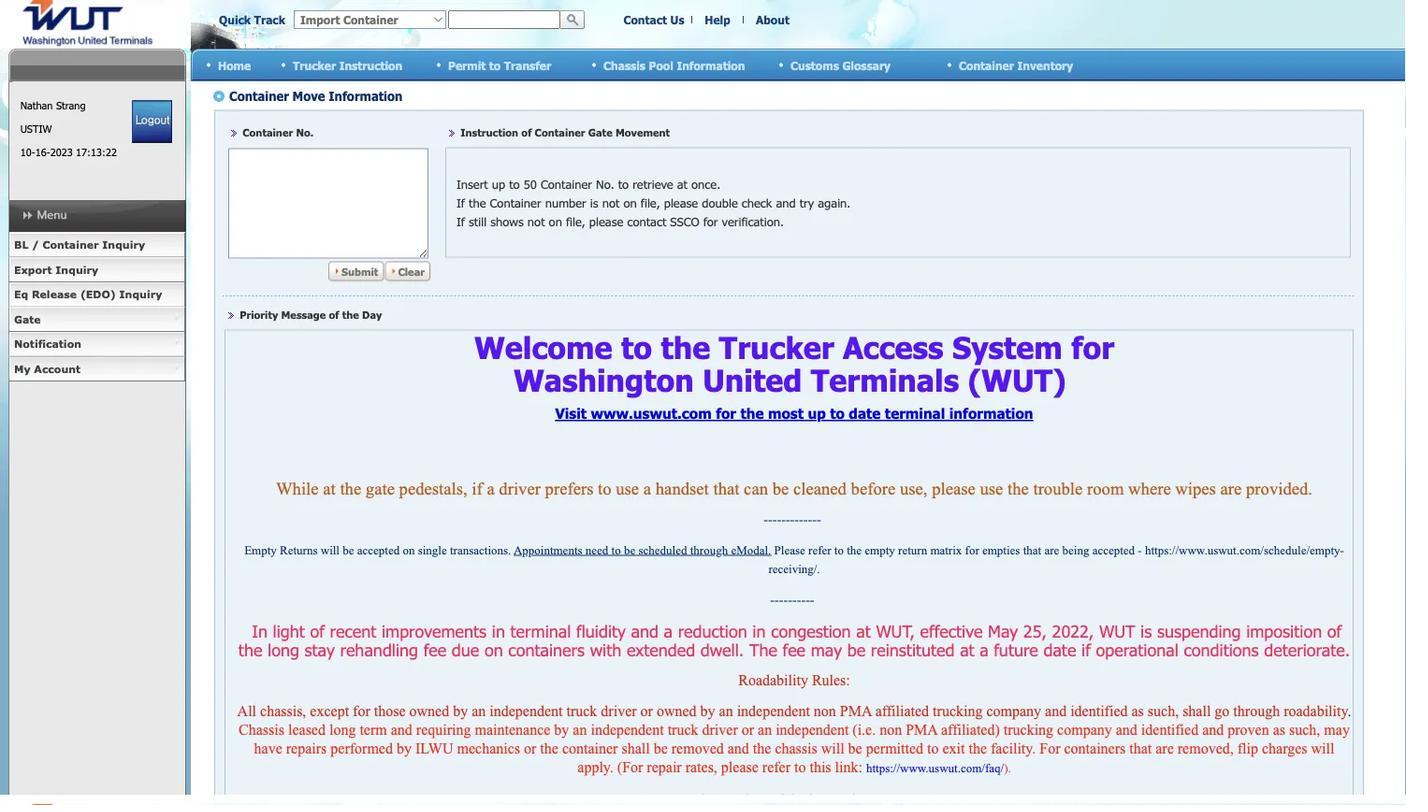 Task type: locate. For each thing, give the bounding box(es) containing it.
inquiry right (edo)
[[119, 289, 162, 301]]

my
[[14, 363, 30, 376]]

login image
[[132, 101, 172, 144]]

container
[[959, 59, 1014, 72], [43, 239, 99, 252]]

transfer
[[504, 59, 551, 72]]

gate
[[14, 313, 41, 326]]

my account link
[[8, 357, 185, 382]]

about link
[[756, 13, 790, 27]]

pool
[[649, 59, 674, 72]]

10-
[[20, 146, 35, 159]]

nathan strang
[[20, 100, 86, 112]]

my account
[[14, 363, 81, 376]]

inquiry down "bl / container inquiry"
[[56, 264, 98, 276]]

inquiry up export inquiry link on the top left of the page
[[102, 239, 145, 252]]

information
[[677, 59, 745, 72]]

eq release (edo) inquiry
[[14, 289, 162, 301]]

container up export inquiry
[[43, 239, 99, 252]]

permit to transfer
[[448, 59, 551, 72]]

10-16-2023 17:13:23
[[20, 146, 117, 159]]

container inventory
[[959, 59, 1073, 72]]

bl / container inquiry link
[[8, 233, 185, 258]]

help
[[705, 13, 731, 27]]

ustiw
[[20, 123, 52, 136]]

0 vertical spatial inquiry
[[102, 239, 145, 252]]

account
[[34, 363, 81, 376]]

1 horizontal spatial container
[[959, 59, 1014, 72]]

0 vertical spatial container
[[959, 59, 1014, 72]]

inquiry for container
[[102, 239, 145, 252]]

2 vertical spatial inquiry
[[119, 289, 162, 301]]

nathan
[[20, 100, 53, 112]]

chassis pool information
[[604, 59, 745, 72]]

eq release (edo) inquiry link
[[8, 283, 185, 308]]

permit
[[448, 59, 486, 72]]

contact us
[[624, 13, 685, 27]]

strang
[[56, 100, 86, 112]]

export
[[14, 264, 52, 276]]

0 horizontal spatial container
[[43, 239, 99, 252]]

container left inventory
[[959, 59, 1014, 72]]

None text field
[[448, 11, 560, 29]]

export inquiry link
[[8, 258, 185, 283]]

quick track
[[219, 13, 285, 27]]

inquiry
[[102, 239, 145, 252], [56, 264, 98, 276], [119, 289, 162, 301]]

help link
[[705, 13, 731, 27]]

17:13:23
[[76, 146, 117, 159]]

1 vertical spatial container
[[43, 239, 99, 252]]

quick
[[219, 13, 251, 27]]

contact us link
[[624, 13, 685, 27]]



Task type: vqa. For each thing, say whether or not it's contained in the screenshot.
'Container' in the The Bl / Container Inquiry "link"
no



Task type: describe. For each thing, give the bounding box(es) containing it.
about
[[756, 13, 790, 27]]

instruction
[[339, 59, 403, 72]]

to
[[489, 59, 501, 72]]

trucker instruction
[[293, 59, 403, 72]]

customs
[[791, 59, 839, 72]]

home
[[218, 59, 251, 72]]

1 vertical spatial inquiry
[[56, 264, 98, 276]]

bl
[[14, 239, 28, 252]]

track
[[254, 13, 285, 27]]

inquiry for (edo)
[[119, 289, 162, 301]]

eq
[[14, 289, 28, 301]]

notification link
[[8, 333, 185, 357]]

us
[[670, 13, 685, 27]]

gate link
[[8, 308, 185, 333]]

customs glossary
[[791, 59, 891, 72]]

release
[[32, 289, 77, 301]]

trucker
[[293, 59, 336, 72]]

glossary
[[842, 59, 891, 72]]

chassis
[[604, 59, 646, 72]]

2023
[[50, 146, 73, 159]]

(edo)
[[80, 289, 116, 301]]

16-
[[35, 146, 50, 159]]

contact
[[624, 13, 667, 27]]

export inquiry
[[14, 264, 98, 276]]

inventory
[[1017, 59, 1073, 72]]

/
[[32, 239, 39, 252]]

bl / container inquiry
[[14, 239, 145, 252]]

notification
[[14, 338, 81, 351]]



